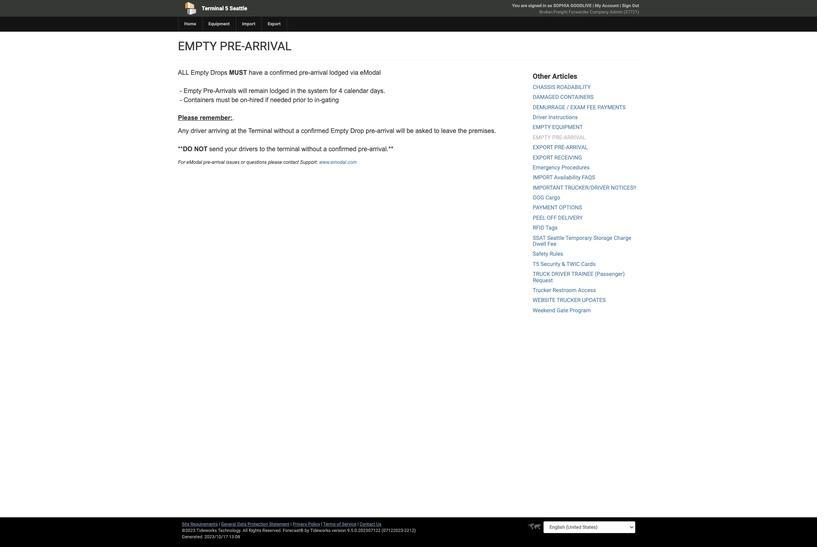 Task type: describe. For each thing, give the bounding box(es) containing it.
requirements
[[191, 522, 218, 527]]

or
[[241, 159, 245, 165]]

pre-
[[203, 87, 215, 94]]

security
[[541, 261, 560, 267]]

equipment link
[[202, 17, 236, 32]]

access
[[578, 287, 596, 293]]

goodlive
[[571, 3, 592, 8]]

driver
[[552, 271, 570, 277]]

rfid
[[533, 225, 544, 231]]

tags
[[546, 225, 558, 231]]

forwarder
[[569, 10, 589, 15]]

the up for emodal pre-arrival issues or questions please contact support: www.emodal.com
[[267, 146, 275, 152]]

contact
[[283, 159, 299, 165]]

0 vertical spatial arrival
[[310, 69, 328, 76]]

1 vertical spatial arrival
[[564, 134, 586, 140]]

| up forecast®
[[291, 522, 292, 527]]

you
[[512, 3, 520, 8]]

- empty pre-arrivals will remain lodged in the system for 4 calendar days. - containers must be on-hired if needed prior to in-gating
[[178, 87, 387, 103]]

1 horizontal spatial lodged
[[329, 69, 348, 76]]

rules
[[550, 251, 563, 257]]

oog
[[533, 194, 544, 201]]

2 vertical spatial empty
[[533, 134, 551, 140]]

sophia
[[553, 3, 569, 8]]

driver
[[533, 114, 547, 120]]

damaged
[[533, 94, 559, 100]]

13:08
[[229, 534, 240, 540]]

any
[[178, 128, 189, 134]]

truck driver trainee (passenger) request link
[[533, 271, 625, 283]]

contact
[[360, 522, 375, 527]]

terms
[[323, 522, 336, 527]]

import
[[242, 21, 255, 27]]

general
[[221, 522, 236, 527]]

1 - from the top
[[180, 87, 182, 94]]

demurrage
[[533, 104, 565, 110]]

must
[[216, 96, 230, 103]]

temporary
[[566, 235, 592, 241]]

instructions
[[548, 114, 578, 120]]

in inside the you are signed in as sophia goodlive | my account | sign out broker/freight forwarder company admin (57721)
[[543, 3, 546, 8]]

if
[[265, 96, 268, 103]]

demurrage / exam fee payments link
[[533, 104, 626, 110]]

technology.
[[218, 528, 242, 533]]

remain
[[249, 87, 268, 94]]

not
[[194, 146, 208, 152]]

leave
[[441, 128, 456, 134]]

reserved.
[[262, 528, 282, 533]]

1 vertical spatial a
[[296, 128, 299, 134]]

website trucker updates link
[[533, 297, 606, 303]]

gating
[[322, 96, 339, 103]]

empty for all
[[191, 69, 209, 76]]

lodged inside - empty pre-arrivals will remain lodged in the system for 4 calendar days. - containers must be on-hired if needed prior to in-gating
[[270, 87, 289, 94]]

trainee
[[571, 271, 594, 277]]

issues
[[226, 159, 239, 165]]

sign out link
[[622, 3, 639, 8]]

on-
[[240, 96, 249, 103]]

dwell
[[533, 241, 546, 247]]

2 export from the top
[[533, 154, 553, 161]]

terminal
[[277, 146, 300, 152]]

my account link
[[595, 3, 619, 8]]

payment options link
[[533, 204, 582, 211]]

0 vertical spatial confirmed
[[270, 69, 297, 76]]

please
[[268, 159, 282, 165]]

2 vertical spatial to
[[260, 146, 265, 152]]

my
[[595, 3, 601, 8]]

2 vertical spatial arrival
[[566, 144, 588, 151]]

pre- right drop
[[366, 128, 377, 134]]

twic
[[567, 261, 580, 267]]

safety
[[533, 251, 548, 257]]

drops
[[210, 69, 227, 76]]

seattle inside other articles chassis roadability damaged containers demurrage / exam fee payments driver instructions empty equipment empty pre-arrival export pre-arrival export receiving emergency procedures import availability faqs important trucker/driver notices!! oog cargo payment options peel off delivery rfid tags ssat seattle temporary storage charge dwell fee safety rules t5 security & twic cards truck driver trainee (passenger) request trucker restroom access website trucker updates weekend gate program
[[547, 235, 564, 241]]

1 export from the top
[[533, 144, 553, 151]]

export receiving link
[[533, 154, 582, 161]]

cards
[[581, 261, 596, 267]]

drop
[[350, 128, 364, 134]]

| up tideworks
[[321, 522, 322, 527]]

as
[[548, 3, 552, 8]]

** do not send your drivers to the terminal without a confirmed pre-arrival.**
[[178, 146, 393, 152]]

oog cargo link
[[533, 194, 560, 201]]

2 - from the top
[[180, 96, 182, 103]]

trucker restroom access link
[[533, 287, 596, 293]]

0 vertical spatial pre-
[[220, 39, 245, 53]]

needed
[[270, 96, 291, 103]]

driver
[[191, 128, 206, 134]]

containers
[[560, 94, 594, 100]]

send
[[209, 146, 223, 152]]

system
[[308, 87, 328, 94]]

terminal 5 seattle link
[[178, 0, 363, 17]]

1 horizontal spatial emodal
[[360, 69, 381, 76]]

admin
[[610, 10, 623, 15]]

0 vertical spatial arrival
[[245, 39, 292, 53]]

pre- down not
[[203, 159, 212, 165]]

0 horizontal spatial without
[[274, 128, 294, 134]]

1 vertical spatial will
[[396, 128, 405, 134]]

restroom
[[553, 287, 577, 293]]

2212)
[[404, 528, 416, 533]]

export
[[268, 21, 281, 27]]

truck
[[533, 271, 550, 277]]

signed
[[528, 3, 542, 8]]

questions
[[246, 159, 267, 165]]

storage
[[593, 235, 612, 241]]

to inside - empty pre-arrivals will remain lodged in the system for 4 calendar days. - containers must be on-hired if needed prior to in-gating
[[308, 96, 313, 103]]

the right 'at'
[[238, 128, 247, 134]]

remember:
[[200, 115, 233, 121]]

articles
[[552, 72, 577, 80]]

exam
[[570, 104, 585, 110]]

pre- up system
[[299, 69, 310, 76]]



Task type: vqa. For each thing, say whether or not it's contained in the screenshot.
middle a
yes



Task type: locate. For each thing, give the bounding box(es) containing it.
0 horizontal spatial be
[[231, 96, 239, 103]]

version
[[332, 528, 346, 533]]

without up ** do not send your drivers to the terminal without a confirmed pre-arrival.**
[[274, 128, 294, 134]]

emodal right via
[[360, 69, 381, 76]]

import link
[[236, 17, 261, 32]]

program
[[570, 307, 591, 313]]

t5 security & twic cards link
[[533, 261, 596, 267]]

other
[[533, 72, 551, 80]]

5
[[225, 5, 228, 11]]

without up support:
[[302, 146, 322, 152]]

empty equipment link
[[533, 124, 583, 130]]

safety rules link
[[533, 251, 563, 257]]

emodal
[[360, 69, 381, 76], [186, 159, 202, 165]]

seattle down tags
[[547, 235, 564, 241]]

1 horizontal spatial arrival
[[310, 69, 328, 76]]

0 vertical spatial emodal
[[360, 69, 381, 76]]

privacy policy link
[[293, 522, 320, 527]]

terms of service link
[[323, 522, 356, 527]]

0 horizontal spatial arrival
[[212, 159, 225, 165]]

empty right the all
[[191, 69, 209, 76]]

0 vertical spatial will
[[238, 87, 247, 94]]

privacy
[[293, 522, 307, 527]]

0 horizontal spatial to
[[260, 146, 265, 152]]

0 vertical spatial in
[[543, 3, 546, 8]]

©2023 tideworks
[[182, 528, 217, 533]]

| left my
[[593, 3, 594, 8]]

1 vertical spatial empty
[[184, 87, 202, 94]]

procedures
[[562, 164, 590, 171]]

pre- down drop
[[358, 146, 369, 152]]

general data protection statement link
[[221, 522, 290, 527]]

-
[[180, 87, 182, 94], [180, 96, 182, 103]]

0 horizontal spatial in
[[291, 87, 296, 94]]

website
[[533, 297, 556, 303]]

pre- down empty equipment link at the top of the page
[[552, 134, 564, 140]]

0 vertical spatial without
[[274, 128, 294, 134]]

arrival up arrival.**
[[377, 128, 394, 134]]

to right 'drivers'
[[260, 146, 265, 152]]

trucker/driver
[[565, 184, 610, 191]]

site
[[182, 522, 189, 527]]

export
[[533, 144, 553, 151], [533, 154, 553, 161]]

1 vertical spatial confirmed
[[301, 128, 329, 134]]

for emodal pre-arrival issues or questions please contact support: www.emodal.com
[[178, 159, 356, 165]]

- left "containers"
[[180, 96, 182, 103]]

forecast®
[[283, 528, 304, 533]]

0 horizontal spatial terminal
[[202, 5, 224, 11]]

arrival down export 'link' at the left of the page
[[245, 39, 292, 53]]

empty down driver
[[533, 124, 551, 130]]

2 horizontal spatial a
[[323, 146, 327, 152]]

will
[[238, 87, 247, 94], [396, 128, 405, 134]]

2 horizontal spatial arrival
[[377, 128, 394, 134]]

in up 'prior'
[[291, 87, 296, 94]]

empty up "containers"
[[184, 87, 202, 94]]

a
[[264, 69, 268, 76], [296, 128, 299, 134], [323, 146, 327, 152]]

1 vertical spatial pre-
[[552, 134, 564, 140]]

to
[[308, 96, 313, 103], [434, 128, 439, 134], [260, 146, 265, 152]]

company
[[590, 10, 609, 15]]

terminal left 5 at top left
[[202, 5, 224, 11]]

arrival down equipment
[[564, 134, 586, 140]]

will left asked
[[396, 128, 405, 134]]

2 vertical spatial arrival
[[212, 159, 225, 165]]

the inside - empty pre-arrivals will remain lodged in the system for 4 calendar days. - containers must be on-hired if needed prior to in-gating
[[297, 87, 306, 94]]

arrivals
[[215, 87, 236, 94]]

terminal 5 seattle
[[202, 5, 247, 11]]

www.emodal.com
[[319, 159, 356, 165]]

0 horizontal spatial emodal
[[186, 159, 202, 165]]

days.
[[370, 87, 385, 94]]

be left on-
[[231, 96, 239, 103]]

protection
[[248, 522, 268, 527]]

1 vertical spatial export
[[533, 154, 553, 161]]

1 vertical spatial in
[[291, 87, 296, 94]]

0 horizontal spatial lodged
[[270, 87, 289, 94]]

in
[[543, 3, 546, 8], [291, 87, 296, 94]]

4
[[339, 87, 342, 94]]

rfid tags link
[[533, 225, 558, 231]]

the right leave
[[458, 128, 467, 134]]

- down the all
[[180, 87, 182, 94]]

export up emergency
[[533, 154, 553, 161]]

export up export receiving link
[[533, 144, 553, 151]]

any driver arriving at the terminal without a confirmed empty drop pre-arrival will be asked to leave the premises.
[[178, 128, 498, 134]]

faqs
[[582, 174, 595, 181]]

all
[[243, 528, 248, 533]]

us
[[376, 522, 381, 527]]

seattle right 5 at top left
[[230, 5, 247, 11]]

emergency procedures link
[[533, 164, 590, 171]]

empty down home link
[[178, 39, 217, 53]]

1 vertical spatial emodal
[[186, 159, 202, 165]]

broker/freight
[[539, 10, 568, 15]]

emodal right for
[[186, 159, 202, 165]]

1 vertical spatial -
[[180, 96, 182, 103]]

equipment
[[208, 21, 230, 27]]

1 vertical spatial without
[[302, 146, 322, 152]]

empty pre-arrival
[[178, 39, 292, 53]]

2 vertical spatial pre-
[[554, 144, 566, 151]]

data
[[237, 522, 247, 527]]

0 vertical spatial seattle
[[230, 5, 247, 11]]

arrival.**
[[369, 146, 393, 152]]

calendar
[[344, 87, 368, 94]]

at
[[231, 128, 236, 134]]

home
[[184, 21, 196, 27]]

| left the sign
[[620, 3, 621, 8]]

2 vertical spatial empty
[[331, 128, 349, 134]]

1 vertical spatial be
[[407, 128, 414, 134]]

1 horizontal spatial to
[[308, 96, 313, 103]]

0 vertical spatial empty
[[178, 39, 217, 53]]

confirmed up www.emodal.com
[[329, 146, 356, 152]]

1 horizontal spatial will
[[396, 128, 405, 134]]

will inside - empty pre-arrivals will remain lodged in the system for 4 calendar days. - containers must be on-hired if needed prior to in-gating
[[238, 87, 247, 94]]

empty for -
[[184, 87, 202, 94]]

1 horizontal spatial a
[[296, 128, 299, 134]]

to left leave
[[434, 128, 439, 134]]

| left general
[[219, 522, 220, 527]]

notices!!
[[611, 184, 636, 191]]

1 horizontal spatial be
[[407, 128, 414, 134]]

0 vertical spatial lodged
[[329, 69, 348, 76]]

site requirements link
[[182, 522, 218, 527]]

are
[[521, 3, 527, 8]]

2 vertical spatial a
[[323, 146, 327, 152]]

1 vertical spatial to
[[434, 128, 439, 134]]

empty down empty equipment link at the top of the page
[[533, 134, 551, 140]]

to left the in-
[[308, 96, 313, 103]]

| up 9.5.0.202307122
[[358, 522, 359, 527]]

will up on-
[[238, 87, 247, 94]]

0 vertical spatial empty
[[191, 69, 209, 76]]

statement
[[269, 522, 290, 527]]

import
[[533, 174, 553, 181]]

chassis roadability link
[[533, 84, 591, 90]]

1 vertical spatial seattle
[[547, 235, 564, 241]]

(passenger)
[[595, 271, 625, 277]]

a right have
[[264, 69, 268, 76]]

a up "www.emodal.com" link
[[323, 146, 327, 152]]

confirmed down the in-
[[301, 128, 329, 134]]

0 vertical spatial a
[[264, 69, 268, 76]]

1 horizontal spatial seattle
[[547, 235, 564, 241]]

1 horizontal spatial terminal
[[248, 128, 272, 134]]

the up 'prior'
[[297, 87, 306, 94]]

be left asked
[[407, 128, 414, 134]]

1 vertical spatial arrival
[[377, 128, 394, 134]]

0 vertical spatial be
[[231, 96, 239, 103]]

0 vertical spatial export
[[533, 144, 553, 151]]

pre- up export receiving link
[[554, 144, 566, 151]]

0 vertical spatial to
[[308, 96, 313, 103]]

arrival down the send
[[212, 159, 225, 165]]

lodged up the needed
[[270, 87, 289, 94]]

gate
[[557, 307, 568, 313]]

cargo
[[546, 194, 560, 201]]

a up terminal at left top
[[296, 128, 299, 134]]

containers
[[184, 96, 214, 103]]

pre- down equipment link
[[220, 39, 245, 53]]

lodged
[[329, 69, 348, 76], [270, 87, 289, 94]]

in left as
[[543, 3, 546, 8]]

by
[[305, 528, 309, 533]]

service
[[342, 522, 356, 527]]

1 horizontal spatial in
[[543, 3, 546, 8]]

2 vertical spatial confirmed
[[329, 146, 356, 152]]

be inside - empty pre-arrivals will remain lodged in the system for 4 calendar days. - containers must be on-hired if needed prior to in-gating
[[231, 96, 239, 103]]

updates
[[582, 297, 606, 303]]

2023/10/17
[[204, 534, 228, 540]]

ssat seattle temporary storage charge dwell fee link
[[533, 235, 631, 247]]

driver instructions link
[[533, 114, 578, 120]]

arrival up receiving on the right of the page
[[566, 144, 588, 151]]

2 horizontal spatial to
[[434, 128, 439, 134]]

arrival up system
[[310, 69, 328, 76]]

0 vertical spatial terminal
[[202, 5, 224, 11]]

(07122023-
[[382, 528, 404, 533]]

prior
[[293, 96, 306, 103]]

t5
[[533, 261, 539, 267]]

terminal up 'drivers'
[[248, 128, 272, 134]]

0 vertical spatial -
[[180, 87, 182, 94]]

account
[[602, 3, 619, 8]]

1 horizontal spatial without
[[302, 146, 322, 152]]

empty left drop
[[331, 128, 349, 134]]

hired
[[249, 96, 264, 103]]

empty inside - empty pre-arrivals will remain lodged in the system for 4 calendar days. - containers must be on-hired if needed prior to in-gating
[[184, 87, 202, 94]]

for
[[178, 159, 185, 165]]

1 vertical spatial terminal
[[248, 128, 272, 134]]

0 horizontal spatial a
[[264, 69, 268, 76]]

confirmed up - empty pre-arrivals will remain lodged in the system for 4 calendar days. - containers must be on-hired if needed prior to in-gating
[[270, 69, 297, 76]]

be
[[231, 96, 239, 103], [407, 128, 414, 134]]

0 horizontal spatial will
[[238, 87, 247, 94]]

the
[[297, 87, 306, 94], [238, 128, 247, 134], [458, 128, 467, 134], [267, 146, 275, 152]]

1 vertical spatial empty
[[533, 124, 551, 130]]

0 horizontal spatial seattle
[[230, 5, 247, 11]]

1 vertical spatial lodged
[[270, 87, 289, 94]]

in inside - empty pre-arrivals will remain lodged in the system for 4 calendar days. - containers must be on-hired if needed prior to in-gating
[[291, 87, 296, 94]]

please
[[178, 115, 198, 121]]

lodged left via
[[329, 69, 348, 76]]

asked
[[415, 128, 432, 134]]

rights
[[249, 528, 261, 533]]



